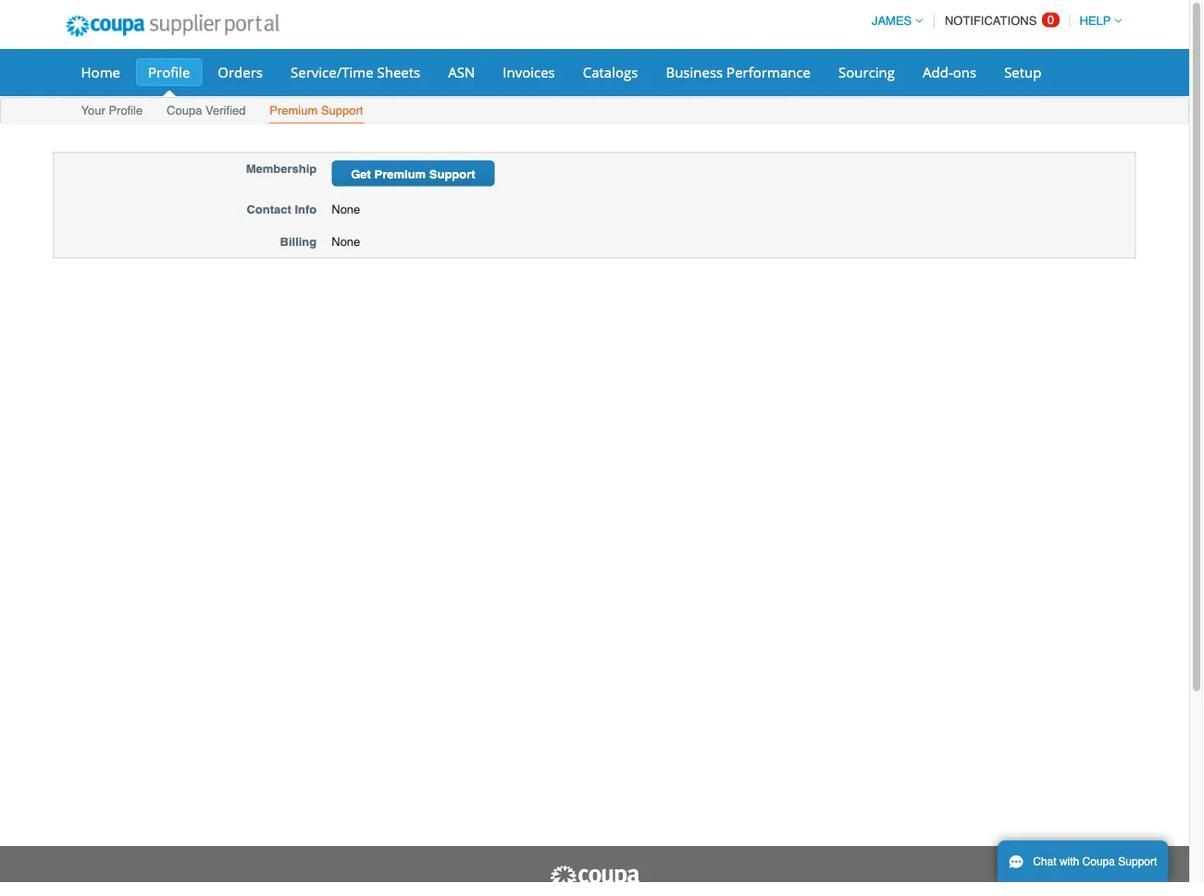 Task type: locate. For each thing, give the bounding box(es) containing it.
2 none from the top
[[332, 235, 360, 249]]

support right get
[[429, 167, 475, 181]]

0 vertical spatial none
[[332, 203, 360, 217]]

1 vertical spatial coupa
[[1082, 856, 1115, 869]]

none down get
[[332, 203, 360, 217]]

1 horizontal spatial premium
[[374, 167, 426, 181]]

2 vertical spatial support
[[1118, 856, 1157, 869]]

1 vertical spatial none
[[332, 235, 360, 249]]

none right billing
[[332, 235, 360, 249]]

support down service/time
[[321, 104, 363, 118]]

2 horizontal spatial support
[[1118, 856, 1157, 869]]

coupa verified
[[167, 104, 246, 118]]

membership
[[246, 162, 317, 176]]

profile up the coupa verified
[[148, 62, 190, 81]]

home link
[[69, 58, 132, 86]]

profile right your
[[109, 104, 143, 118]]

chat with coupa support
[[1033, 856, 1157, 869]]

1 vertical spatial premium
[[374, 167, 426, 181]]

invoices link
[[491, 58, 567, 86]]

0 vertical spatial coupa
[[167, 104, 202, 118]]

support inside 'membership get premium support'
[[429, 167, 475, 181]]

premium
[[270, 104, 318, 118], [374, 167, 426, 181]]

invoices
[[503, 62, 555, 81]]

support right with
[[1118, 856, 1157, 869]]

0 vertical spatial profile
[[148, 62, 190, 81]]

0 horizontal spatial coupa supplier portal image
[[53, 3, 292, 49]]

navigation
[[863, 3, 1122, 39]]

business performance
[[666, 62, 811, 81]]

1 horizontal spatial support
[[429, 167, 475, 181]]

membership get premium support
[[246, 162, 475, 181]]

premium support link
[[269, 99, 364, 124]]

0 horizontal spatial support
[[321, 104, 363, 118]]

coupa right with
[[1082, 856, 1115, 869]]

profile
[[148, 62, 190, 81], [109, 104, 143, 118]]

0 horizontal spatial profile
[[109, 104, 143, 118]]

0 vertical spatial premium
[[270, 104, 318, 118]]

1 horizontal spatial coupa
[[1082, 856, 1115, 869]]

none
[[332, 203, 360, 217], [332, 235, 360, 249]]

asn link
[[436, 58, 487, 86]]

coupa supplier portal image
[[53, 3, 292, 49], [548, 865, 641, 884]]

coupa left verified
[[167, 104, 202, 118]]

get premium support button
[[332, 161, 495, 186]]

orders
[[218, 62, 263, 81]]

0 vertical spatial support
[[321, 104, 363, 118]]

1 none from the top
[[332, 203, 360, 217]]

1 vertical spatial support
[[429, 167, 475, 181]]

support
[[321, 104, 363, 118], [429, 167, 475, 181], [1118, 856, 1157, 869]]

contact info
[[247, 203, 317, 217]]

sourcing
[[839, 62, 895, 81]]

help link
[[1071, 14, 1122, 28]]

business performance link
[[654, 58, 823, 86]]

catalogs link
[[571, 58, 650, 86]]

chat
[[1033, 856, 1057, 869]]

premium right get
[[374, 167, 426, 181]]

setup link
[[992, 58, 1054, 86]]

0 vertical spatial coupa supplier portal image
[[53, 3, 292, 49]]

premium down service/time
[[270, 104, 318, 118]]

profile link
[[136, 58, 202, 86]]

1 horizontal spatial coupa supplier portal image
[[548, 865, 641, 884]]

coupa
[[167, 104, 202, 118], [1082, 856, 1115, 869]]

support inside button
[[1118, 856, 1157, 869]]

service/time
[[291, 62, 374, 81]]



Task type: describe. For each thing, give the bounding box(es) containing it.
add-
[[923, 62, 953, 81]]

home
[[81, 62, 120, 81]]

support for membership
[[429, 167, 475, 181]]

0
[[1047, 13, 1054, 27]]

coupa verified link
[[166, 99, 247, 124]]

sheets
[[377, 62, 420, 81]]

1 vertical spatial coupa supplier portal image
[[548, 865, 641, 884]]

notifications
[[945, 14, 1037, 28]]

0 horizontal spatial coupa
[[167, 104, 202, 118]]

orders link
[[206, 58, 275, 86]]

verified
[[205, 104, 246, 118]]

your profile link
[[80, 99, 144, 124]]

service/time sheets link
[[279, 58, 432, 86]]

premium inside 'membership get premium support'
[[374, 167, 426, 181]]

none for billing
[[332, 235, 360, 249]]

help
[[1080, 14, 1111, 28]]

with
[[1060, 856, 1079, 869]]

sourcing link
[[826, 58, 907, 86]]

none for contact info
[[332, 203, 360, 217]]

navigation containing notifications 0
[[863, 3, 1122, 39]]

james
[[872, 14, 912, 28]]

setup
[[1004, 62, 1042, 81]]

0 horizontal spatial premium
[[270, 104, 318, 118]]

1 vertical spatial profile
[[109, 104, 143, 118]]

info
[[295, 203, 317, 217]]

asn
[[448, 62, 475, 81]]

coupa inside button
[[1082, 856, 1115, 869]]

service/time sheets
[[291, 62, 420, 81]]

billing
[[280, 235, 317, 249]]

notifications 0
[[945, 13, 1054, 28]]

contact
[[247, 203, 291, 217]]

your profile
[[81, 104, 143, 118]]

support for chat
[[1118, 856, 1157, 869]]

business
[[666, 62, 723, 81]]

catalogs
[[583, 62, 638, 81]]

ons
[[953, 62, 977, 81]]

your
[[81, 104, 105, 118]]

premium support
[[270, 104, 363, 118]]

chat with coupa support button
[[998, 841, 1168, 884]]

get
[[351, 167, 371, 181]]

add-ons link
[[911, 58, 989, 86]]

1 horizontal spatial profile
[[148, 62, 190, 81]]

performance
[[727, 62, 811, 81]]

james link
[[863, 14, 923, 28]]

add-ons
[[923, 62, 977, 81]]



Task type: vqa. For each thing, say whether or not it's contained in the screenshot.
Coupa
yes



